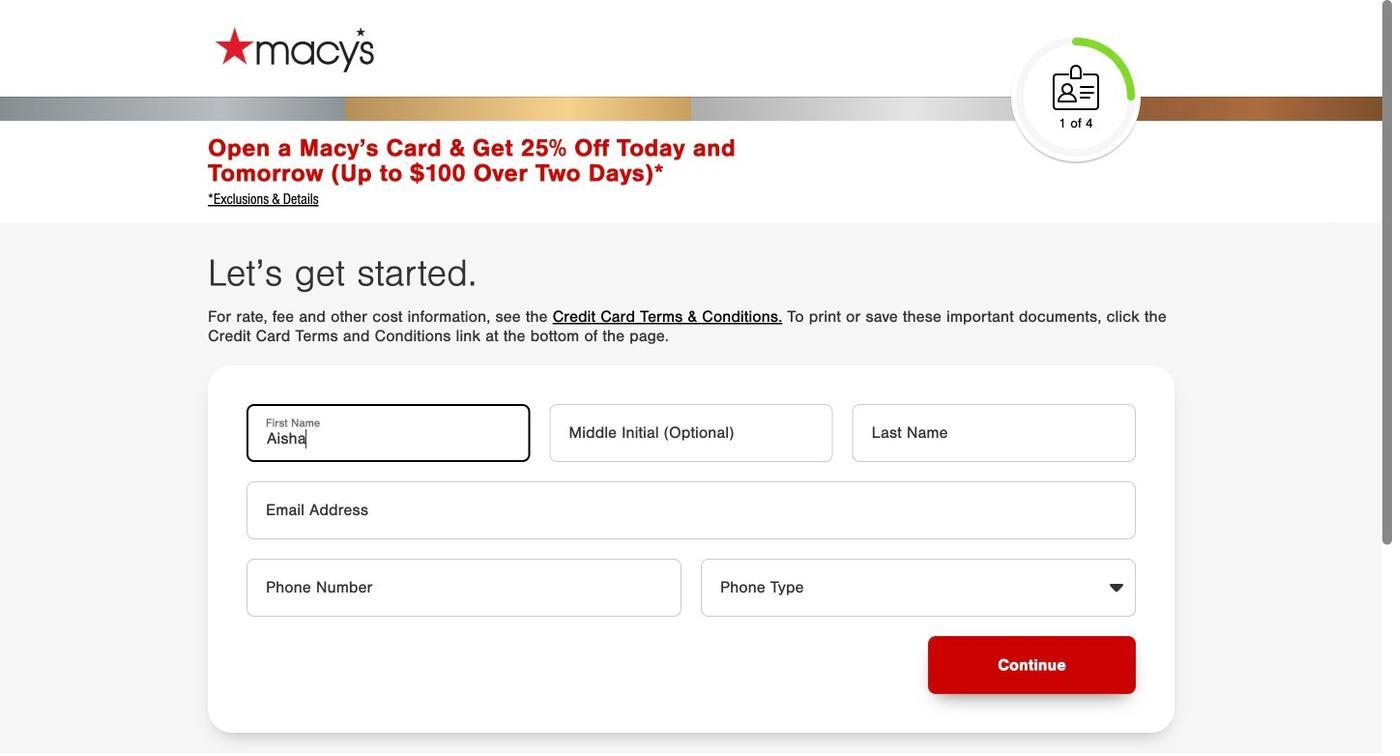 Task type: vqa. For each thing, say whether or not it's contained in the screenshot.
bottom figure
yes



Task type: describe. For each thing, give the bounding box(es) containing it.
0 horizontal spatial figure
[[1050, 61, 1104, 115]]



Task type: locate. For each thing, give the bounding box(es) containing it.
Email Address field
[[247, 482, 1137, 540]]

macy's application form image
[[210, 23, 379, 75], [210, 23, 379, 75]]

Phone Number field
[[247, 559, 682, 617]]

figure
[[1050, 61, 1104, 115], [1108, 578, 1127, 598]]

macy's application form element
[[208, 10, 576, 87]]

Last Name field
[[853, 404, 1137, 462]]

1 vertical spatial figure
[[1108, 578, 1127, 598]]

advertisement element
[[0, 97, 1383, 222]]

1 horizontal spatial figure
[[1108, 578, 1127, 598]]

0 vertical spatial figure
[[1050, 61, 1104, 115]]

First Name text field
[[247, 404, 530, 462]]



